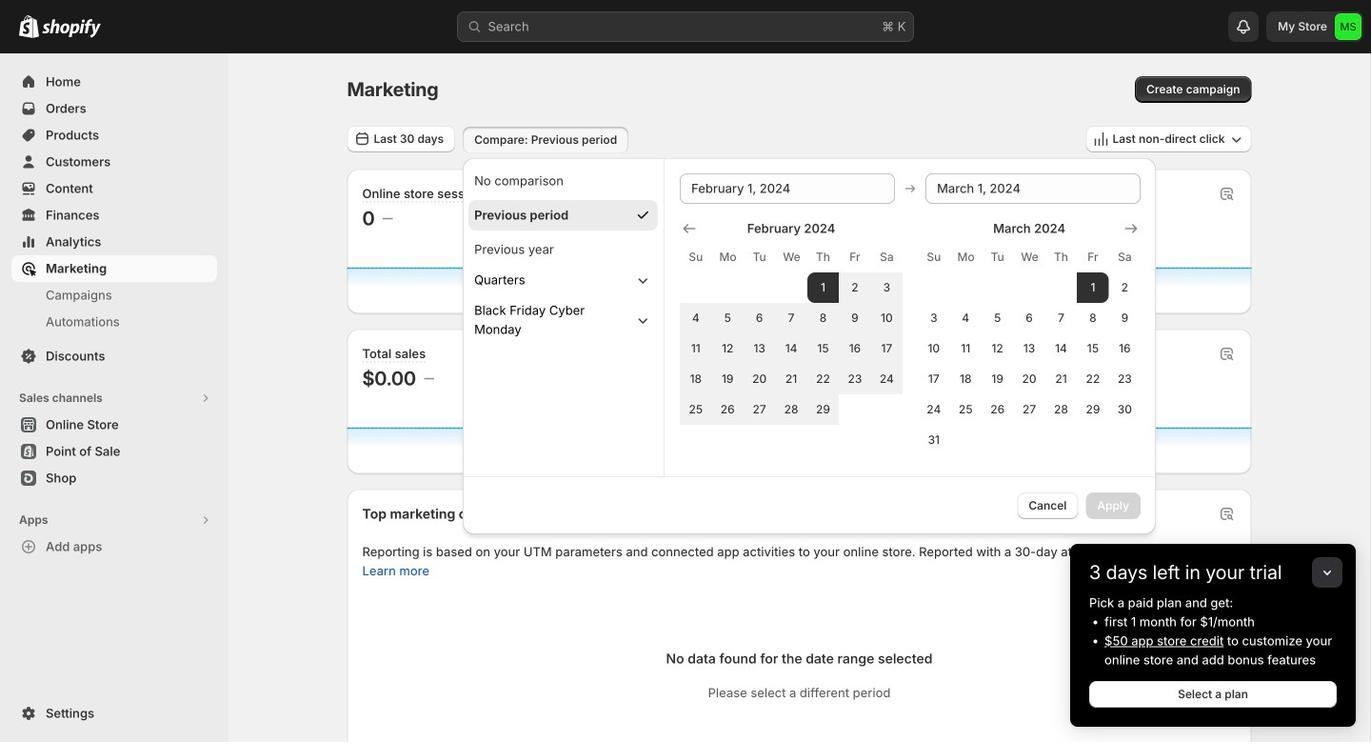 Task type: locate. For each thing, give the bounding box(es) containing it.
1 horizontal spatial grid
[[918, 219, 1141, 455]]

grid
[[680, 219, 903, 425], [918, 219, 1141, 455]]

shopify image
[[42, 19, 101, 38]]

0 horizontal spatial grid
[[680, 219, 903, 425]]

shopify image
[[19, 15, 39, 38]]



Task type: describe. For each thing, give the bounding box(es) containing it.
2 grid from the left
[[918, 219, 1141, 455]]

my store image
[[1335, 13, 1362, 40]]

1 grid from the left
[[680, 219, 903, 425]]

YYYY-MM-DD text field
[[680, 173, 895, 204]]



Task type: vqa. For each thing, say whether or not it's contained in the screenshot.
bottom Notes
no



